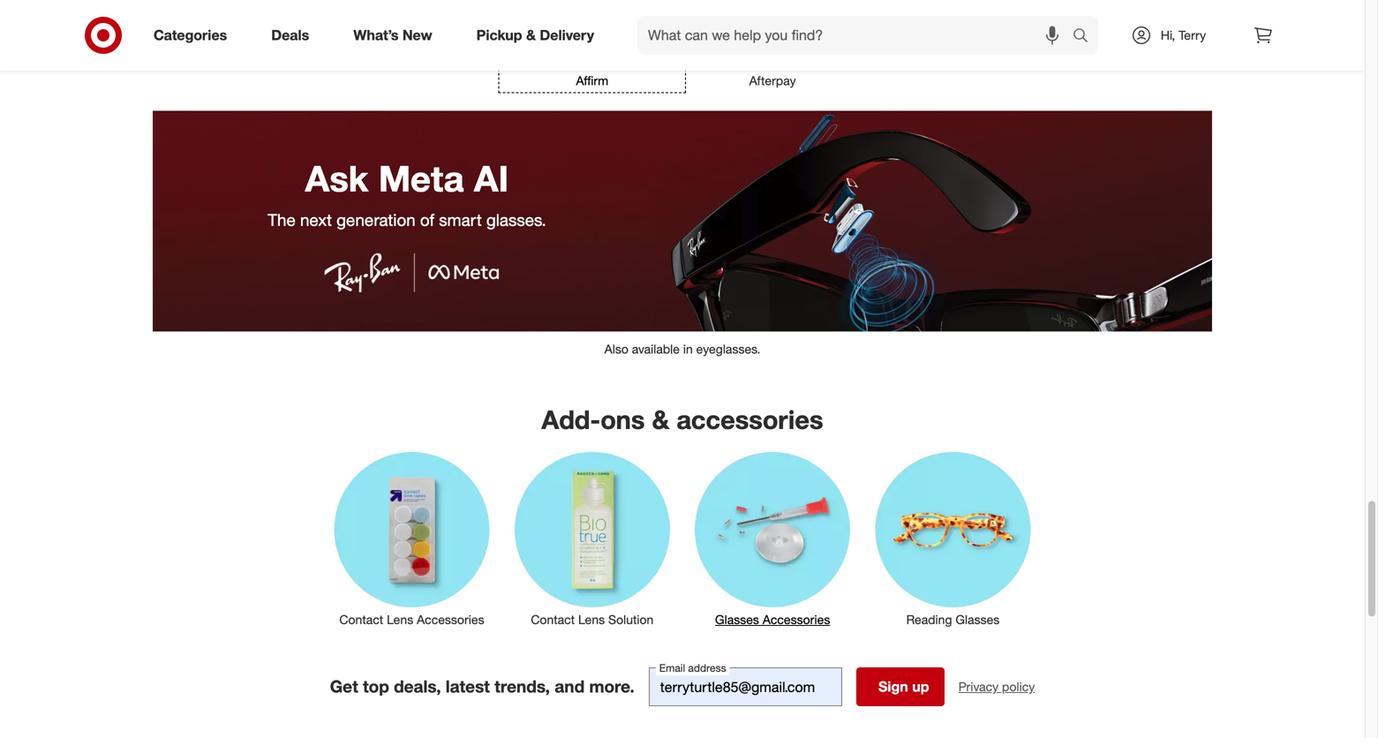 Task type: vqa. For each thing, say whether or not it's contained in the screenshot.
second 'Contact' from the right
yes



Task type: describe. For each thing, give the bounding box(es) containing it.
policy
[[1003, 679, 1035, 695]]

contact lens solution link
[[502, 449, 683, 629]]

new
[[403, 27, 432, 44]]

1 vertical spatial &
[[652, 404, 670, 436]]

contact lens accessories
[[340, 612, 485, 628]]

sign
[[879, 678, 909, 696]]

reading glasses
[[907, 612, 1000, 628]]

& inside pickup & delivery link
[[526, 27, 536, 44]]

1 accessories from the left
[[417, 612, 485, 628]]

glasses accessories link
[[683, 449, 863, 629]]

glasses accessories
[[715, 612, 831, 628]]

ray-ban stories. rayban and meta logo image
[[153, 111, 1213, 332]]

afterpay link
[[683, 0, 863, 90]]

ai
[[474, 157, 509, 200]]

the
[[268, 210, 296, 230]]

sign up button
[[857, 668, 945, 707]]

get top deals, latest trends, and more.
[[330, 677, 635, 697]]

pickup & delivery link
[[462, 16, 617, 55]]

reading
[[907, 612, 953, 628]]

available
[[632, 341, 680, 357]]

more.
[[590, 677, 635, 697]]

hi,
[[1161, 27, 1176, 43]]

add-
[[542, 404, 601, 436]]

lens for solution
[[579, 612, 605, 628]]

contact lens solution
[[531, 612, 654, 628]]

also available in eyeglasses.
[[605, 341, 761, 357]]

of
[[420, 210, 435, 230]]

privacy
[[959, 679, 999, 695]]

and
[[555, 677, 585, 697]]

smart
[[439, 210, 482, 230]]

up
[[913, 678, 930, 696]]

what's
[[354, 27, 399, 44]]

2 accessories from the left
[[763, 612, 831, 628]]

meta
[[379, 157, 464, 200]]

get
[[330, 677, 358, 697]]

lens for accessories
[[387, 612, 414, 628]]

generation
[[337, 210, 416, 230]]

also
[[605, 341, 629, 357]]

trends,
[[495, 677, 550, 697]]

sign up
[[879, 678, 930, 696]]

add-ons & accessories
[[542, 404, 824, 436]]



Task type: locate. For each thing, give the bounding box(es) containing it.
deals
[[271, 27, 309, 44]]

& right pickup
[[526, 27, 536, 44]]

delivery
[[540, 27, 594, 44]]

affirm
[[576, 73, 609, 88]]

contact up and
[[531, 612, 575, 628]]

pickup & delivery
[[477, 27, 594, 44]]

0 vertical spatial &
[[526, 27, 536, 44]]

ask
[[305, 157, 369, 200]]

0 horizontal spatial contact
[[340, 612, 383, 628]]

solution
[[609, 612, 654, 628]]

reading glasses link
[[863, 449, 1044, 629]]

0 horizontal spatial glasses
[[715, 612, 760, 628]]

deals link
[[256, 16, 331, 55]]

terry
[[1179, 27, 1207, 43]]

contact
[[340, 612, 383, 628], [531, 612, 575, 628]]

privacy policy link
[[959, 678, 1035, 696]]

0 horizontal spatial lens
[[387, 612, 414, 628]]

accessories
[[417, 612, 485, 628], [763, 612, 831, 628]]

& right ons in the bottom left of the page
[[652, 404, 670, 436]]

&
[[526, 27, 536, 44], [652, 404, 670, 436]]

1 horizontal spatial contact
[[531, 612, 575, 628]]

hi, terry
[[1161, 27, 1207, 43]]

categories link
[[139, 16, 249, 55]]

0 horizontal spatial &
[[526, 27, 536, 44]]

latest
[[446, 677, 490, 697]]

1 horizontal spatial lens
[[579, 612, 605, 628]]

contact up "top"
[[340, 612, 383, 628]]

ask meta ai
[[305, 157, 509, 200]]

2 glasses from the left
[[956, 612, 1000, 628]]

2 lens from the left
[[579, 612, 605, 628]]

1 horizontal spatial &
[[652, 404, 670, 436]]

lens inside contact lens accessories link
[[387, 612, 414, 628]]

the next generation of smart glasses.
[[268, 210, 546, 230]]

deals,
[[394, 677, 441, 697]]

1 glasses from the left
[[715, 612, 760, 628]]

what's new link
[[339, 16, 455, 55]]

1 contact from the left
[[340, 612, 383, 628]]

what's new
[[354, 27, 432, 44]]

glasses.
[[487, 210, 546, 230]]

contact for contact lens solution
[[531, 612, 575, 628]]

2 contact from the left
[[531, 612, 575, 628]]

lens inside contact lens solution link
[[579, 612, 605, 628]]

1 horizontal spatial accessories
[[763, 612, 831, 628]]

search button
[[1065, 16, 1108, 58]]

0 horizontal spatial accessories
[[417, 612, 485, 628]]

contact lens accessories link
[[322, 449, 502, 629]]

categories
[[154, 27, 227, 44]]

pickup
[[477, 27, 522, 44]]

lens
[[387, 612, 414, 628], [579, 612, 605, 628]]

privacy policy
[[959, 679, 1035, 695]]

accessories
[[677, 404, 824, 436]]

lens up deals,
[[387, 612, 414, 628]]

1 lens from the left
[[387, 612, 414, 628]]

1 horizontal spatial glasses
[[956, 612, 1000, 628]]

ons
[[601, 404, 645, 436]]

None text field
[[649, 668, 842, 707]]

afterpay
[[750, 73, 796, 88]]

search
[[1065, 28, 1108, 46]]

What can we help you find? suggestions appear below search field
[[638, 16, 1078, 55]]

contact for contact lens accessories
[[340, 612, 383, 628]]

in
[[683, 341, 693, 357]]

top
[[363, 677, 389, 697]]

affirm link
[[502, 0, 683, 90]]

eyeglasses.
[[697, 341, 761, 357]]

next
[[300, 210, 332, 230]]

lens left "solution"
[[579, 612, 605, 628]]

glasses
[[715, 612, 760, 628], [956, 612, 1000, 628]]



